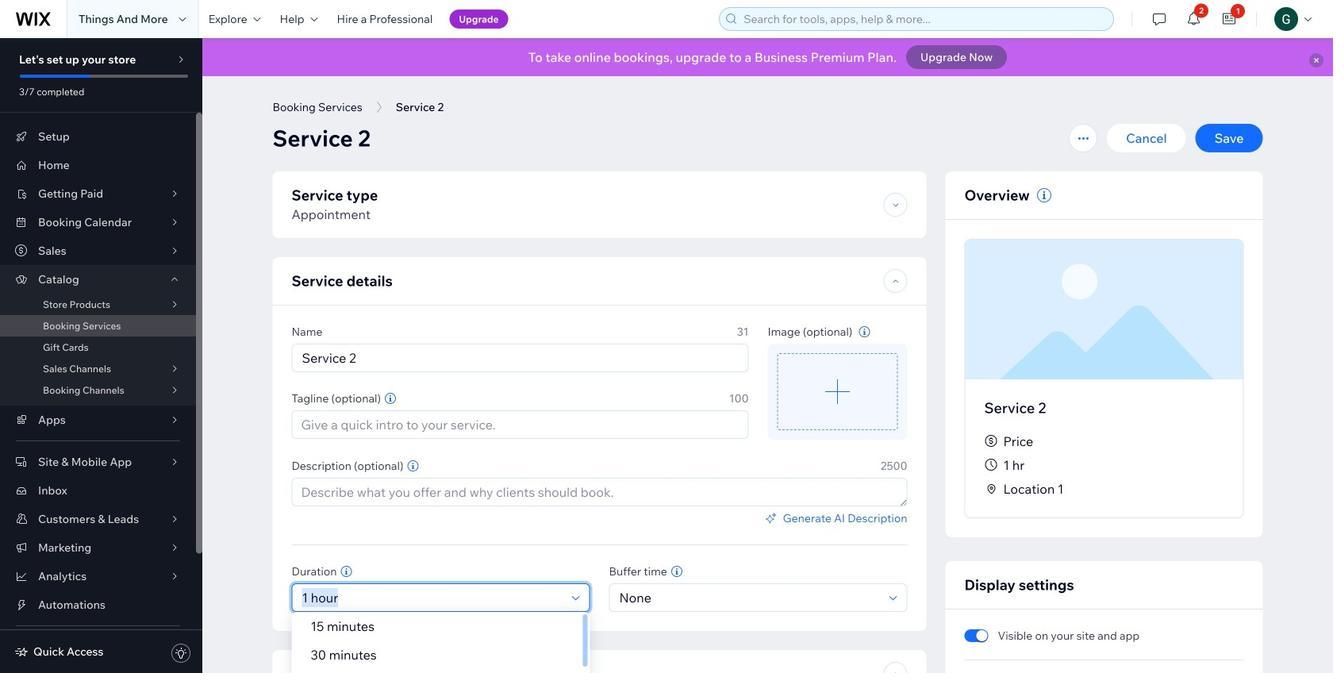 Task type: locate. For each thing, give the bounding box(es) containing it.
Service 2 field
[[297, 345, 743, 372]]

Describe what you offer and why clients should book. text field
[[292, 478, 908, 506]]

list box
[[292, 612, 590, 673]]

alert
[[202, 38, 1334, 76]]

Search for tools, apps, help & more... field
[[739, 8, 1109, 30]]

None field
[[297, 584, 567, 611], [615, 584, 885, 611], [297, 584, 567, 611], [615, 584, 885, 611]]

sidebar element
[[0, 38, 202, 673]]



Task type: describe. For each thing, give the bounding box(es) containing it.
Give a quick intro to your service. text field
[[292, 410, 749, 439]]



Task type: vqa. For each thing, say whether or not it's contained in the screenshot.
Manage Apps
no



